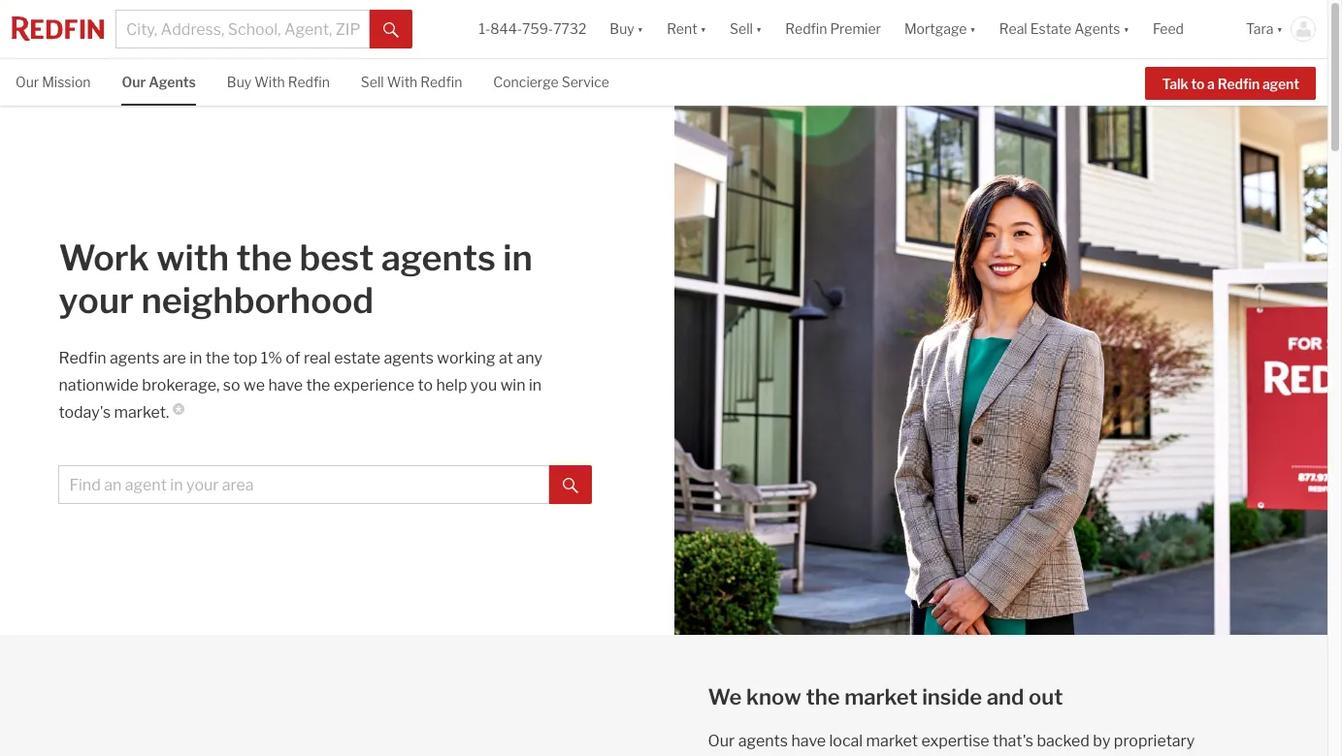 Task type: describe. For each thing, give the bounding box(es) containing it.
real
[[304, 349, 331, 368]]

you
[[470, 377, 497, 395]]

▾ for tara ▾
[[1277, 21, 1283, 37]]

top
[[233, 349, 257, 368]]

know
[[746, 685, 801, 710]]

real estate agents ▾
[[999, 21, 1130, 37]]

to inside button
[[1191, 75, 1205, 92]]

work
[[59, 237, 149, 279]]

submit search image
[[563, 478, 578, 494]]

concierge
[[493, 74, 559, 90]]

mission
[[42, 74, 91, 90]]

win
[[500, 377, 525, 395]]

with for buy
[[254, 74, 285, 90]]

any
[[517, 349, 542, 368]]

real estate agents ▾ button
[[988, 0, 1141, 58]]

rent ▾ button
[[667, 0, 706, 58]]

sell ▾ button
[[718, 0, 774, 58]]

0 vertical spatial market
[[844, 685, 918, 710]]

0 horizontal spatial agents
[[149, 74, 196, 90]]

1%
[[261, 349, 282, 368]]

market.
[[114, 404, 169, 422]]

are
[[163, 349, 186, 368]]

agent
[[1262, 75, 1299, 92]]

nationwide
[[59, 377, 139, 395]]

real
[[999, 21, 1027, 37]]

844-
[[490, 21, 522, 37]]

Find an agent in your area search field
[[59, 466, 549, 505]]

by
[[1093, 733, 1111, 751]]

we know the market inside and out
[[708, 685, 1063, 710]]

experience
[[334, 377, 414, 395]]

market inside our agents have local market expertise that's backed by proprietary
[[866, 733, 918, 751]]

estate
[[1030, 21, 1071, 37]]

a
[[1207, 75, 1215, 92]]

at
[[499, 349, 513, 368]]

1-
[[479, 21, 490, 37]]

buy ▾
[[610, 21, 643, 37]]

inside
[[922, 685, 982, 710]]

talk to a redfin agent button
[[1145, 67, 1316, 100]]

agents inside work with the best agents in your neighborhood
[[381, 237, 496, 279]]

City, Address, School, Agent, ZIP search field
[[115, 10, 369, 49]]

we
[[244, 377, 265, 395]]

brokerage,
[[142, 377, 220, 395]]

talk to a redfin agent
[[1162, 75, 1299, 92]]

our agents
[[122, 74, 196, 90]]

our agents have local market expertise that's backed by proprietary
[[708, 733, 1195, 757]]

mortgage ▾
[[904, 21, 976, 37]]

buy ▾ button
[[598, 0, 655, 58]]

neighborhood
[[141, 279, 374, 322]]

1-844-759-7732 link
[[479, 21, 586, 37]]

that's
[[993, 733, 1033, 751]]

have inside redfin agents are in the top 1% of real estate agents working at any nationwide brokerage, so we have the experience to help you win in today's market.
[[268, 377, 303, 395]]

concierge service
[[493, 74, 609, 90]]

out
[[1029, 685, 1063, 710]]

buy for buy ▾
[[610, 21, 634, 37]]

agents inside dropdown button
[[1074, 21, 1120, 37]]

sell for sell ▾
[[730, 21, 753, 37]]

local
[[829, 733, 863, 751]]

mortgage
[[904, 21, 967, 37]]

real estate agents ▾ link
[[999, 0, 1130, 58]]

redfin inside redfin agents are in the top 1% of real estate agents working at any nationwide brokerage, so we have the experience to help you win in today's market.
[[59, 349, 106, 368]]

our for our agents
[[122, 74, 146, 90]]

buy ▾ button
[[610, 0, 643, 58]]



Task type: locate. For each thing, give the bounding box(es) containing it.
1-844-759-7732
[[479, 21, 586, 37]]

0 horizontal spatial have
[[268, 377, 303, 395]]

market up local
[[844, 685, 918, 710]]

have left local
[[791, 733, 826, 751]]

to left help
[[418, 377, 433, 395]]

0 vertical spatial in
[[503, 237, 533, 279]]

redfin premier
[[785, 21, 881, 37]]

concierge service link
[[493, 59, 609, 103]]

0 horizontal spatial to
[[418, 377, 433, 395]]

0 vertical spatial agents
[[1074, 21, 1120, 37]]

0 horizontal spatial sell
[[361, 74, 384, 90]]

to inside redfin agents are in the top 1% of real estate agents working at any nationwide brokerage, so we have the experience to help you win in today's market.
[[418, 377, 433, 395]]

1 with from the left
[[254, 74, 285, 90]]

0 vertical spatial buy
[[610, 21, 634, 37]]

1 horizontal spatial sell
[[730, 21, 753, 37]]

proprietary
[[1114, 733, 1195, 751]]

redfin premier button
[[774, 0, 893, 58]]

our down "we"
[[708, 733, 735, 751]]

premier
[[830, 21, 881, 37]]

redfin agents are in the top 1% of real estate agents working at any nationwide brokerage, so we have the experience to help you win in today's market.
[[59, 349, 542, 422]]

2 vertical spatial in
[[529, 377, 542, 395]]

rent ▾
[[667, 21, 706, 37]]

mortgage ▾ button
[[904, 0, 976, 58]]

4 ▾ from the left
[[970, 21, 976, 37]]

of
[[286, 349, 300, 368]]

our inside our agents have local market expertise that's backed by proprietary
[[708, 733, 735, 751]]

the left 'top'
[[206, 349, 230, 368]]

have down of
[[268, 377, 303, 395]]

buy for buy with redfin
[[227, 74, 251, 90]]

to
[[1191, 75, 1205, 92], [418, 377, 433, 395]]

the inside work with the best agents in your neighborhood
[[236, 237, 292, 279]]

our left mission
[[16, 74, 39, 90]]

our agents link
[[122, 59, 196, 103]]

1 horizontal spatial have
[[791, 733, 826, 751]]

▾ right mortgage
[[970, 21, 976, 37]]

market
[[844, 685, 918, 710], [866, 733, 918, 751]]

market down we know the market inside and out at the bottom
[[866, 733, 918, 751]]

1 vertical spatial buy
[[227, 74, 251, 90]]

1 vertical spatial market
[[866, 733, 918, 751]]

1 horizontal spatial agents
[[1074, 21, 1120, 37]]

redfin
[[785, 21, 827, 37], [288, 74, 330, 90], [420, 74, 462, 90], [1217, 75, 1260, 92], [59, 349, 106, 368]]

▾ left feed
[[1123, 21, 1130, 37]]

buy right 7732
[[610, 21, 634, 37]]

▾ left "rent"
[[637, 21, 643, 37]]

with down submit search icon
[[387, 74, 417, 90]]

mortgage ▾ button
[[893, 0, 988, 58]]

our right mission
[[122, 74, 146, 90]]

our mission link
[[16, 59, 91, 103]]

1 horizontal spatial our
[[122, 74, 146, 90]]

in inside work with the best agents in your neighborhood
[[503, 237, 533, 279]]

talk
[[1162, 75, 1188, 92]]

sell with redfin link
[[361, 59, 462, 103]]

so
[[223, 377, 240, 395]]

759-
[[522, 21, 553, 37]]

agents
[[1074, 21, 1120, 37], [149, 74, 196, 90]]

sell with redfin
[[361, 74, 462, 90]]

with
[[157, 237, 229, 279]]

1 vertical spatial agents
[[149, 74, 196, 90]]

0 vertical spatial sell
[[730, 21, 753, 37]]

working
[[437, 349, 495, 368]]

estate
[[334, 349, 380, 368]]

the right "know"
[[806, 685, 840, 710]]

0 vertical spatial to
[[1191, 75, 1205, 92]]

the down real
[[306, 377, 330, 395]]

0 horizontal spatial with
[[254, 74, 285, 90]]

we
[[708, 685, 742, 710]]

expertise
[[921, 733, 989, 751]]

1 horizontal spatial buy
[[610, 21, 634, 37]]

sell ▾
[[730, 21, 762, 37]]

rent ▾ button
[[655, 0, 718, 58]]

agents down city, address, school, agent, zip 'search field'
[[149, 74, 196, 90]]

buy with redfin link
[[227, 59, 330, 103]]

2 with from the left
[[387, 74, 417, 90]]

our mission
[[16, 74, 91, 90]]

0 horizontal spatial our
[[16, 74, 39, 90]]

▾ right rent ▾
[[756, 21, 762, 37]]

disclaimer image
[[173, 404, 185, 415]]

today's
[[59, 404, 111, 422]]

with for sell
[[387, 74, 417, 90]]

work with the best agents in your neighborhood
[[59, 237, 533, 322]]

buy with redfin
[[227, 74, 330, 90]]

have
[[268, 377, 303, 395], [791, 733, 826, 751]]

in
[[503, 237, 533, 279], [189, 349, 202, 368], [529, 377, 542, 395]]

1 ▾ from the left
[[637, 21, 643, 37]]

0 vertical spatial have
[[268, 377, 303, 395]]

our for our agents have local market expertise that's backed by proprietary
[[708, 733, 735, 751]]

buy down city, address, school, agent, zip 'search field'
[[227, 74, 251, 90]]

1 vertical spatial have
[[791, 733, 826, 751]]

with
[[254, 74, 285, 90], [387, 74, 417, 90]]

help
[[436, 377, 467, 395]]

sell ▾ button
[[730, 0, 762, 58]]

submit search image
[[383, 22, 399, 38]]

1 horizontal spatial with
[[387, 74, 417, 90]]

feed
[[1153, 21, 1184, 37]]

sell for sell with redfin
[[361, 74, 384, 90]]

2 horizontal spatial our
[[708, 733, 735, 751]]

1 vertical spatial sell
[[361, 74, 384, 90]]

1 vertical spatial in
[[189, 349, 202, 368]]

our for our mission
[[16, 74, 39, 90]]

sell inside dropdown button
[[730, 21, 753, 37]]

a redfin agent image
[[674, 106, 1327, 636]]

▾ right tara
[[1277, 21, 1283, 37]]

feed button
[[1141, 0, 1234, 58]]

sell right rent ▾
[[730, 21, 753, 37]]

▾ for sell ▾
[[756, 21, 762, 37]]

2 ▾ from the left
[[700, 21, 706, 37]]

7732
[[553, 21, 586, 37]]

▾ for mortgage ▾
[[970, 21, 976, 37]]

agents
[[381, 237, 496, 279], [110, 349, 160, 368], [384, 349, 434, 368], [738, 733, 788, 751]]

to left a at right
[[1191, 75, 1205, 92]]

sell
[[730, 21, 753, 37], [361, 74, 384, 90]]

rent
[[667, 21, 697, 37]]

your
[[59, 279, 134, 322]]

▾
[[637, 21, 643, 37], [700, 21, 706, 37], [756, 21, 762, 37], [970, 21, 976, 37], [1123, 21, 1130, 37], [1277, 21, 1283, 37]]

5 ▾ from the left
[[1123, 21, 1130, 37]]

service
[[562, 74, 609, 90]]

1 horizontal spatial to
[[1191, 75, 1205, 92]]

0 horizontal spatial buy
[[227, 74, 251, 90]]

backed
[[1037, 733, 1090, 751]]

tara
[[1246, 21, 1274, 37]]

▾ for rent ▾
[[700, 21, 706, 37]]

tara ▾
[[1246, 21, 1283, 37]]

and
[[987, 685, 1024, 710]]

our
[[16, 74, 39, 90], [122, 74, 146, 90], [708, 733, 735, 751]]

3 ▾ from the left
[[756, 21, 762, 37]]

agents inside our agents have local market expertise that's backed by proprietary
[[738, 733, 788, 751]]

best
[[299, 237, 374, 279]]

the
[[236, 237, 292, 279], [206, 349, 230, 368], [306, 377, 330, 395], [806, 685, 840, 710]]

have inside our agents have local market expertise that's backed by proprietary
[[791, 733, 826, 751]]

the right with
[[236, 237, 292, 279]]

6 ▾ from the left
[[1277, 21, 1283, 37]]

▾ right "rent"
[[700, 21, 706, 37]]

▾ for buy ▾
[[637, 21, 643, 37]]

1 vertical spatial to
[[418, 377, 433, 395]]

buy inside dropdown button
[[610, 21, 634, 37]]

with down city, address, school, agent, zip 'search field'
[[254, 74, 285, 90]]

agents right estate
[[1074, 21, 1120, 37]]

sell down submit search icon
[[361, 74, 384, 90]]



Task type: vqa. For each thing, say whether or not it's contained in the screenshot.
'CA' for $1,950,000
no



